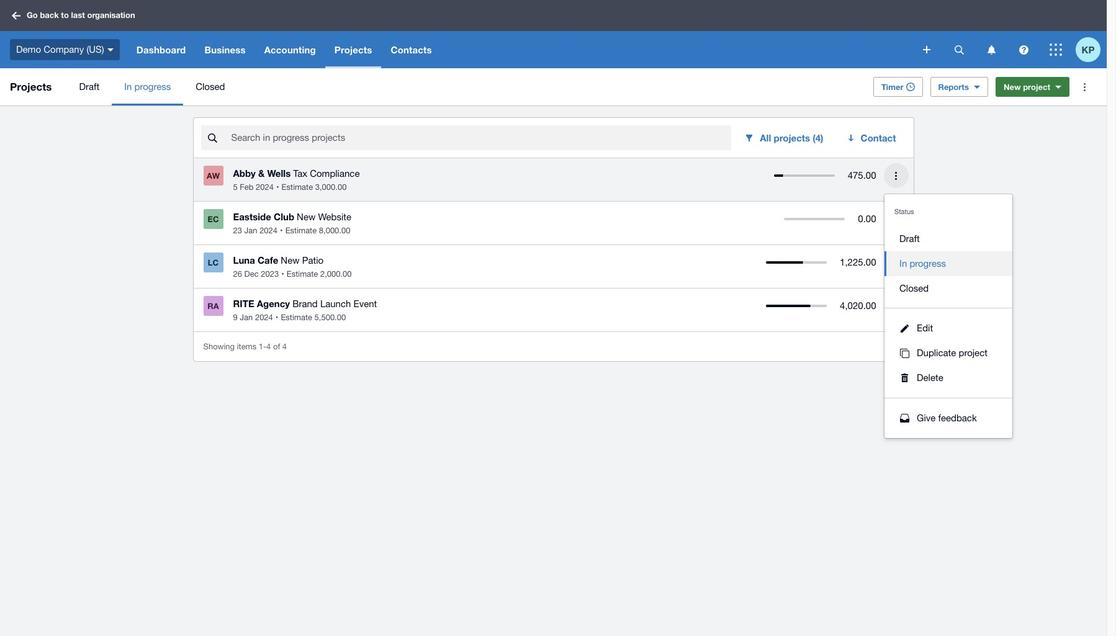 Task type: describe. For each thing, give the bounding box(es) containing it.
in progress for the in progress button
[[900, 258, 946, 269]]

new for luna cafe
[[281, 255, 300, 266]]

all
[[760, 132, 771, 143]]

club
[[274, 211, 294, 222]]

contact button
[[839, 125, 906, 150]]

new project button
[[996, 77, 1070, 97]]

company
[[44, 44, 84, 54]]

wells
[[267, 168, 291, 179]]

all projects (4)
[[760, 132, 824, 143]]

all projects (4) button
[[737, 125, 834, 150]]

progress for in progress link
[[134, 81, 171, 92]]

back
[[40, 10, 59, 20]]

projects
[[774, 132, 810, 143]]

dec
[[244, 269, 259, 279]]

(4)
[[813, 132, 824, 143]]

list box containing draft
[[885, 219, 1013, 309]]

kp button
[[1076, 31, 1107, 68]]

status
[[895, 208, 914, 215]]

tax
[[293, 168, 307, 179]]

estimate inside abby & wells tax compliance 5 feb 2024 • estimate 3,000.00
[[282, 183, 313, 192]]

8,000.00
[[319, 226, 350, 235]]

go back to last organisation
[[27, 10, 135, 20]]

business
[[205, 44, 246, 55]]

estimate inside the rite agency brand launch event 9 jan 2024 • estimate 5,500.00
[[281, 313, 312, 322]]

contact
[[861, 132, 896, 143]]

banner containing kp
[[0, 0, 1107, 68]]

2024 for &
[[256, 183, 274, 192]]

2 4 from the left
[[282, 342, 287, 351]]

svg image inside demo company (us) popup button
[[107, 48, 113, 51]]

delete
[[917, 373, 944, 383]]

showing
[[203, 342, 235, 351]]

luna
[[233, 255, 255, 266]]

jan inside the rite agency brand launch event 9 jan 2024 • estimate 5,500.00
[[240, 313, 253, 322]]

cafe
[[258, 255, 278, 266]]

• inside the rite agency brand launch event 9 jan 2024 • estimate 5,500.00
[[276, 313, 278, 322]]

• inside abby & wells tax compliance 5 feb 2024 • estimate 3,000.00
[[276, 183, 279, 192]]

new inside popup button
[[1004, 82, 1021, 92]]

demo company (us)
[[16, 44, 104, 54]]

delete button
[[885, 366, 1013, 391]]

contacts button
[[382, 31, 441, 68]]

dashboard link
[[127, 31, 195, 68]]

closed for closed link
[[196, 81, 225, 92]]

kp
[[1082, 44, 1095, 55]]

patio
[[302, 255, 324, 266]]

progress for the in progress button
[[910, 258, 946, 269]]

1 svg image from the left
[[955, 45, 964, 54]]

event
[[354, 299, 377, 309]]

rite
[[233, 298, 254, 309]]

draft for draft button
[[900, 233, 920, 244]]

reports button
[[931, 77, 989, 97]]

demo company (us) button
[[0, 31, 127, 68]]

of
[[273, 342, 280, 351]]

timer button
[[874, 77, 923, 97]]

eastside club new website 23 jan 2024 • estimate 8,000.00
[[233, 211, 352, 235]]

5,500.00
[[315, 313, 346, 322]]

projects inside dropdown button
[[335, 44, 372, 55]]

agency
[[257, 298, 290, 309]]

abby
[[233, 168, 256, 179]]

&
[[258, 168, 265, 179]]

reports
[[939, 82, 969, 92]]

showing items 1-4 of 4
[[203, 342, 287, 351]]

(us)
[[87, 44, 104, 54]]

2,000.00
[[320, 269, 352, 279]]

lc
[[208, 258, 219, 268]]

1-
[[259, 342, 266, 351]]

5
[[233, 183, 238, 192]]

1 4 from the left
[[266, 342, 271, 351]]

group containing draft
[[885, 194, 1013, 438]]

eastside
[[233, 211, 271, 222]]

compliance
[[310, 168, 360, 179]]

3,000.00
[[315, 183, 347, 192]]

brand
[[293, 299, 318, 309]]

abby & wells tax compliance 5 feb 2024 • estimate 3,000.00
[[233, 168, 360, 192]]

organisation
[[87, 10, 135, 20]]

1,225.00
[[840, 257, 876, 268]]

to
[[61, 10, 69, 20]]

give feedback
[[917, 413, 977, 423]]

projects button
[[325, 31, 382, 68]]

in for in progress link
[[124, 81, 132, 92]]



Task type: locate. For each thing, give the bounding box(es) containing it.
0.00
[[858, 214, 876, 224]]

0 vertical spatial in progress
[[124, 81, 171, 92]]

estimate down tax
[[282, 183, 313, 192]]

progress
[[134, 81, 171, 92], [910, 258, 946, 269]]

new for eastside club
[[297, 212, 316, 222]]

project
[[1023, 82, 1051, 92], [959, 348, 988, 358]]

progress down dashboard link
[[134, 81, 171, 92]]

contacts
[[391, 44, 432, 55]]

draft down status
[[900, 233, 920, 244]]

1 vertical spatial draft
[[900, 233, 920, 244]]

estimate down brand
[[281, 313, 312, 322]]

0 horizontal spatial progress
[[134, 81, 171, 92]]

accounting button
[[255, 31, 325, 68]]

2024 down agency
[[255, 313, 273, 322]]

project for new project
[[1023, 82, 1051, 92]]

in for the in progress button
[[900, 258, 907, 269]]

2 wrapper image from the top
[[897, 414, 912, 423]]

• down agency
[[276, 313, 278, 322]]

timer
[[882, 82, 904, 92]]

wrapper image
[[897, 324, 912, 333], [897, 414, 912, 423]]

jan right 23
[[244, 226, 257, 235]]

dashboard
[[136, 44, 186, 55]]

estimate
[[282, 183, 313, 192], [285, 226, 317, 235], [287, 269, 318, 279], [281, 313, 312, 322]]

jan right 9
[[240, 313, 253, 322]]

projects
[[335, 44, 372, 55], [10, 80, 52, 93]]

1 vertical spatial in
[[900, 258, 907, 269]]

draft inside button
[[900, 233, 920, 244]]

Search in progress projects search field
[[230, 126, 732, 150]]

0 vertical spatial 2024
[[256, 183, 274, 192]]

aw
[[207, 171, 220, 181]]

list box
[[885, 219, 1013, 309]]

2024 inside eastside club new website 23 jan 2024 • estimate 8,000.00
[[260, 226, 278, 235]]

new project
[[1004, 82, 1051, 92]]

0 horizontal spatial draft
[[79, 81, 99, 92]]

rite agency brand launch event 9 jan 2024 • estimate 5,500.00
[[233, 298, 377, 322]]

1 vertical spatial new
[[297, 212, 316, 222]]

launch
[[320, 299, 351, 309]]

2023
[[261, 269, 279, 279]]

• right 2023
[[281, 269, 284, 279]]

in progress
[[124, 81, 171, 92], [900, 258, 946, 269]]

project down edit button
[[959, 348, 988, 358]]

in
[[124, 81, 132, 92], [900, 258, 907, 269]]

1 vertical spatial 2024
[[260, 226, 278, 235]]

0 vertical spatial jan
[[244, 226, 257, 235]]

1 vertical spatial progress
[[910, 258, 946, 269]]

1 vertical spatial jan
[[240, 313, 253, 322]]

0 horizontal spatial closed
[[196, 81, 225, 92]]

wrapper image inside give feedback button
[[897, 414, 912, 423]]

0 vertical spatial wrapper image
[[897, 349, 912, 358]]

edit
[[917, 323, 933, 333]]

in progress link
[[112, 68, 183, 106]]

new inside eastside club new website 23 jan 2024 • estimate 8,000.00
[[297, 212, 316, 222]]

project left more options icon
[[1023, 82, 1051, 92]]

estimate down club
[[285, 226, 317, 235]]

jan inside eastside club new website 23 jan 2024 • estimate 8,000.00
[[244, 226, 257, 235]]

feb
[[240, 183, 254, 192]]

2 vertical spatial 2024
[[255, 313, 273, 322]]

wrapper image left give
[[897, 414, 912, 423]]

1 vertical spatial closed
[[900, 283, 929, 294]]

wrapper image inside duplicate project button
[[897, 349, 912, 358]]

closed for closed button on the top of the page
[[900, 283, 929, 294]]

0 vertical spatial new
[[1004, 82, 1021, 92]]

closed up edit
[[900, 283, 929, 294]]

• inside the luna cafe new patio 26 dec 2023 • estimate 2,000.00
[[281, 269, 284, 279]]

closed button
[[885, 276, 1013, 301]]

give
[[917, 413, 936, 423]]

draft for draft 'link'
[[79, 81, 99, 92]]

duplicate project button
[[885, 341, 1013, 366]]

svg image
[[955, 45, 964, 54], [1019, 45, 1029, 54]]

draft button
[[885, 227, 1013, 251]]

1 wrapper image from the top
[[897, 349, 912, 358]]

in inside button
[[900, 258, 907, 269]]

svg image up new project
[[1019, 45, 1029, 54]]

4
[[266, 342, 271, 351], [282, 342, 287, 351]]

in progress button
[[885, 251, 1013, 276]]

2024 inside the rite agency brand launch event 9 jan 2024 • estimate 5,500.00
[[255, 313, 273, 322]]

wrapper image inside delete button
[[897, 374, 912, 383]]

in right "1,225.00"
[[900, 258, 907, 269]]

svg image inside go back to last organisation link
[[12, 11, 20, 20]]

progress inside button
[[910, 258, 946, 269]]

0 vertical spatial projects
[[335, 44, 372, 55]]

2024
[[256, 183, 274, 192], [260, 226, 278, 235], [255, 313, 273, 322]]

go
[[27, 10, 38, 20]]

wrapper image left delete
[[897, 374, 912, 383]]

0 horizontal spatial 4
[[266, 342, 271, 351]]

4 left of
[[266, 342, 271, 351]]

1 horizontal spatial draft
[[900, 233, 920, 244]]

1 horizontal spatial in progress
[[900, 258, 946, 269]]

in right draft 'link'
[[124, 81, 132, 92]]

group
[[885, 194, 1013, 438]]

0 vertical spatial project
[[1023, 82, 1051, 92]]

2 vertical spatial new
[[281, 255, 300, 266]]

draft
[[79, 81, 99, 92], [900, 233, 920, 244]]

projects left contacts
[[335, 44, 372, 55]]

closed inside closed button
[[900, 283, 929, 294]]

0 horizontal spatial svg image
[[955, 45, 964, 54]]

in progress inside button
[[900, 258, 946, 269]]

more options image
[[1072, 75, 1097, 99]]

2024 down club
[[260, 226, 278, 235]]

1 horizontal spatial progress
[[910, 258, 946, 269]]

more options image
[[884, 163, 909, 188]]

wrapper image for edit
[[897, 324, 912, 333]]

items
[[237, 342, 257, 351]]

wrapper image inside edit button
[[897, 324, 912, 333]]

1 vertical spatial project
[[959, 348, 988, 358]]

475.00
[[848, 170, 876, 181]]

1 horizontal spatial svg image
[[1019, 45, 1029, 54]]

project inside new project popup button
[[1023, 82, 1051, 92]]

wrapper image for delete
[[897, 374, 912, 383]]

estimate inside eastside club new website 23 jan 2024 • estimate 8,000.00
[[285, 226, 317, 235]]

draft down (us)
[[79, 81, 99, 92]]

2024 inside abby & wells tax compliance 5 feb 2024 • estimate 3,000.00
[[256, 183, 274, 192]]

closed link
[[183, 68, 237, 106]]

0 vertical spatial closed
[[196, 81, 225, 92]]

• down club
[[280, 226, 283, 235]]

draft link
[[67, 68, 112, 106]]

0 vertical spatial progress
[[134, 81, 171, 92]]

wrapper image left edit
[[897, 324, 912, 333]]

26
[[233, 269, 242, 279]]

accounting
[[264, 44, 316, 55]]

0 vertical spatial in
[[124, 81, 132, 92]]

business button
[[195, 31, 255, 68]]

9
[[233, 313, 238, 322]]

1 horizontal spatial in
[[900, 258, 907, 269]]

1 vertical spatial wrapper image
[[897, 374, 912, 383]]

duplicate project
[[917, 348, 988, 358]]

project inside duplicate project button
[[959, 348, 988, 358]]

new
[[1004, 82, 1021, 92], [297, 212, 316, 222], [281, 255, 300, 266]]

estimate down patio at the left top
[[287, 269, 318, 279]]

1 vertical spatial wrapper image
[[897, 414, 912, 423]]

• inside eastside club new website 23 jan 2024 • estimate 8,000.00
[[280, 226, 283, 235]]

estimate inside the luna cafe new patio 26 dec 2023 • estimate 2,000.00
[[287, 269, 318, 279]]

svg image
[[12, 11, 20, 20], [1050, 43, 1062, 56], [988, 45, 996, 54], [923, 46, 931, 53], [107, 48, 113, 51]]

1 vertical spatial projects
[[10, 80, 52, 93]]

1 vertical spatial in progress
[[900, 258, 946, 269]]

go back to last organisation link
[[7, 5, 143, 27]]

new right reports popup button at the right of the page
[[1004, 82, 1021, 92]]

new right cafe
[[281, 255, 300, 266]]

1 wrapper image from the top
[[897, 324, 912, 333]]

1 horizontal spatial projects
[[335, 44, 372, 55]]

0 vertical spatial draft
[[79, 81, 99, 92]]

website
[[318, 212, 352, 222]]

0 horizontal spatial in
[[124, 81, 132, 92]]

23
[[233, 226, 242, 235]]

in progress for in progress link
[[124, 81, 171, 92]]

ec
[[208, 214, 219, 224]]

closed
[[196, 81, 225, 92], [900, 283, 929, 294]]

feedback
[[939, 413, 977, 423]]

0 horizontal spatial project
[[959, 348, 988, 358]]

wrapper image for give feedback
[[897, 414, 912, 423]]

give feedback button
[[885, 406, 1013, 431]]

wrapper image for duplicate project
[[897, 349, 912, 358]]

wrapper image
[[897, 349, 912, 358], [897, 374, 912, 383]]

2024 down &
[[256, 183, 274, 192]]

0 horizontal spatial in progress
[[124, 81, 171, 92]]

2 wrapper image from the top
[[897, 374, 912, 383]]

banner
[[0, 0, 1107, 68]]

duplicate
[[917, 348, 957, 358]]

progress down draft button
[[910, 258, 946, 269]]

2024 for agency
[[255, 313, 273, 322]]

1 horizontal spatial project
[[1023, 82, 1051, 92]]

0 horizontal spatial projects
[[10, 80, 52, 93]]

svg image up reports popup button at the right of the page
[[955, 45, 964, 54]]

4 right of
[[282, 342, 287, 351]]

wrapper image left duplicate
[[897, 349, 912, 358]]

jan
[[244, 226, 257, 235], [240, 313, 253, 322]]

draft inside 'link'
[[79, 81, 99, 92]]

last
[[71, 10, 85, 20]]

demo
[[16, 44, 41, 54]]

ra
[[208, 301, 219, 311]]

in progress down draft button
[[900, 258, 946, 269]]

• down wells
[[276, 183, 279, 192]]

4,020.00
[[840, 301, 876, 311]]

projects down demo
[[10, 80, 52, 93]]

in progress down dashboard link
[[124, 81, 171, 92]]

luna cafe new patio 26 dec 2023 • estimate 2,000.00
[[233, 255, 352, 279]]

new right club
[[297, 212, 316, 222]]

edit button
[[885, 316, 1013, 341]]

project for duplicate project
[[959, 348, 988, 358]]

closed down business
[[196, 81, 225, 92]]

1 horizontal spatial closed
[[900, 283, 929, 294]]

new inside the luna cafe new patio 26 dec 2023 • estimate 2,000.00
[[281, 255, 300, 266]]

2 svg image from the left
[[1019, 45, 1029, 54]]

1 horizontal spatial 4
[[282, 342, 287, 351]]

closed inside closed link
[[196, 81, 225, 92]]

0 vertical spatial wrapper image
[[897, 324, 912, 333]]



Task type: vqa. For each thing, say whether or not it's contained in the screenshot.
All
yes



